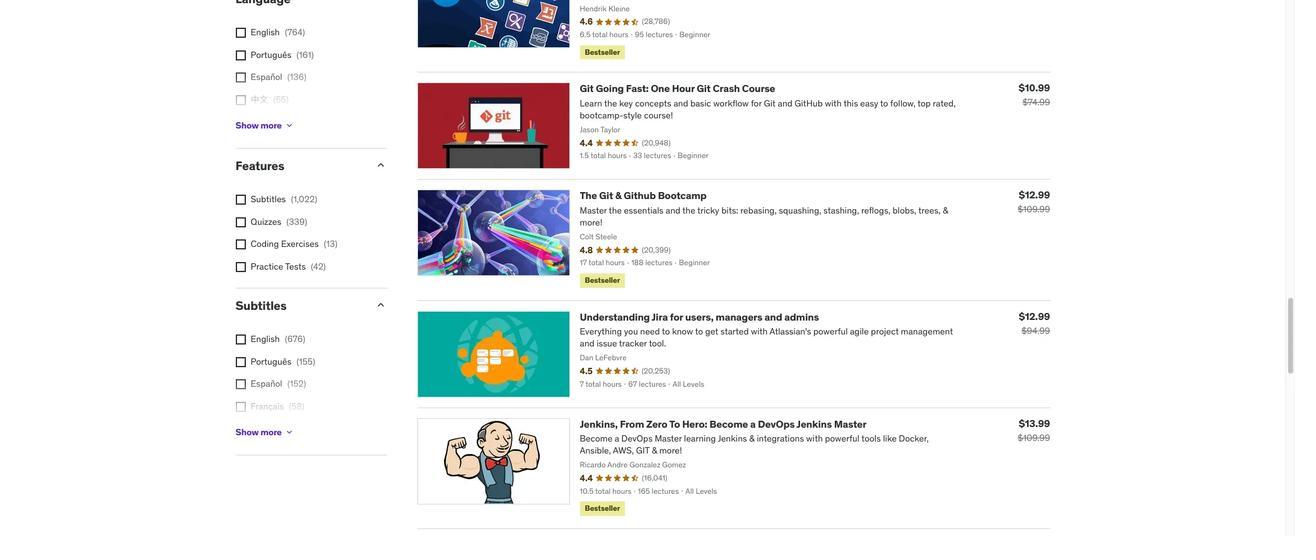 Task type: vqa. For each thing, say whether or not it's contained in the screenshot.
gives you plenty of resources to help you through the process. Plus, get the support of experienced instructors in our
no



Task type: locate. For each thing, give the bounding box(es) containing it.
xsmall image down features
[[236, 195, 246, 205]]

xsmall image left 'english (764)'
[[236, 28, 246, 38]]

0 vertical spatial español
[[251, 72, 282, 83]]

$12.99 for understanding jira for users, managers and admins
[[1019, 310, 1051, 323]]

xsmall image for practice tests (42)
[[236, 262, 246, 272]]

xsmall image left practice
[[236, 262, 246, 272]]

$12.99 $109.99
[[1018, 189, 1051, 215]]

2 show from the top
[[236, 427, 259, 438]]

users,
[[685, 311, 714, 323]]

0 vertical spatial 中文
[[251, 94, 268, 105]]

2 $12.99 from the top
[[1019, 310, 1051, 323]]

show for 中文
[[236, 427, 259, 438]]

features
[[236, 158, 285, 174]]

xsmall image left português (155)
[[236, 358, 246, 368]]

xsmall image for english (676)
[[236, 335, 246, 345]]

xsmall image left coding
[[236, 240, 246, 250]]

bootcamp
[[658, 189, 707, 202]]

1 $12.99 from the top
[[1019, 189, 1051, 201]]

português down 'english (764)'
[[251, 49, 292, 60]]

show down français
[[236, 427, 259, 438]]

2 show more from the top
[[236, 427, 282, 438]]

xsmall image left português (161)
[[236, 50, 246, 60]]

show more button for 日本語
[[236, 113, 295, 138]]

$10.99
[[1019, 82, 1051, 94]]

português down english (676)
[[251, 356, 292, 368]]

xsmall image left 中文 (55)
[[236, 95, 246, 105]]

and
[[765, 311, 783, 323]]

subtitles up quizzes
[[251, 194, 286, 205]]

show more
[[236, 120, 282, 131], [236, 427, 282, 438]]

1 vertical spatial português
[[251, 356, 292, 368]]

devops
[[758, 418, 795, 431]]

2 español from the top
[[251, 379, 282, 390]]

1 show more from the top
[[236, 120, 282, 131]]

2 more from the top
[[261, 427, 282, 438]]

show more button
[[236, 113, 295, 138], [236, 420, 295, 445]]

xsmall image left 'español (152)'
[[236, 380, 246, 390]]

2 português from the top
[[251, 356, 292, 368]]

xsmall image
[[236, 50, 246, 60], [236, 73, 246, 83], [236, 95, 246, 105], [236, 195, 246, 205], [236, 217, 246, 227], [236, 358, 246, 368], [236, 402, 246, 413], [284, 428, 295, 438]]

git
[[580, 82, 594, 95], [697, 82, 711, 95], [599, 189, 613, 202]]

0 vertical spatial english
[[251, 27, 280, 38]]

xsmall image for english (764)
[[236, 28, 246, 38]]

$12.99
[[1019, 189, 1051, 201], [1019, 310, 1051, 323]]

xsmall image for português (161)
[[236, 50, 246, 60]]

$12.99 inside $12.99 $109.99
[[1019, 189, 1051, 201]]

0 vertical spatial show more
[[236, 120, 282, 131]]

1 português from the top
[[251, 49, 292, 60]]

git left '&'
[[599, 189, 613, 202]]

the
[[580, 189, 597, 202]]

1 show from the top
[[236, 120, 259, 131]]

xsmall image right "日本語"
[[284, 121, 295, 131]]

going
[[596, 82, 624, 95]]

(58)
[[289, 401, 305, 413]]

small image
[[374, 159, 387, 172]]

jenkins, from zero to hero: become a devops jenkins master link
[[580, 418, 867, 431]]

1 vertical spatial show more button
[[236, 420, 295, 445]]

zero
[[647, 418, 668, 431]]

xsmall image down the (58)
[[284, 428, 295, 438]]

1 vertical spatial subtitles
[[236, 299, 287, 314]]

(155)
[[297, 356, 315, 368]]

jira
[[652, 311, 668, 323]]

(339)
[[287, 216, 307, 227]]

$12.99 $94.99
[[1019, 310, 1051, 337]]

xsmall image left quizzes
[[236, 217, 246, 227]]

português for português (161)
[[251, 49, 292, 60]]

1 vertical spatial $109.99
[[1018, 432, 1051, 444]]

english up português (161)
[[251, 27, 280, 38]]

2 中文 from the top
[[251, 424, 268, 435]]

$10.99 $74.99
[[1019, 82, 1051, 108]]

understanding jira for users, managers and admins
[[580, 311, 819, 323]]

日本語
[[251, 116, 277, 128]]

show
[[236, 120, 259, 131], [236, 427, 259, 438]]

español
[[251, 72, 282, 83], [251, 379, 282, 390]]

english (764)
[[251, 27, 305, 38]]

1 vertical spatial more
[[261, 427, 282, 438]]

more down français
[[261, 427, 282, 438]]

2 $109.99 from the top
[[1018, 432, 1051, 444]]

&
[[616, 189, 622, 202]]

1 more from the top
[[261, 120, 282, 131]]

git left going
[[580, 82, 594, 95]]

(42)
[[311, 261, 326, 272]]

0 vertical spatial show
[[236, 120, 259, 131]]

1 vertical spatial show
[[236, 427, 259, 438]]

subtitles for subtitles
[[236, 299, 287, 314]]

more
[[261, 120, 282, 131], [261, 427, 282, 438]]

$109.99
[[1018, 204, 1051, 215], [1018, 432, 1051, 444]]

become
[[710, 418, 748, 431]]

中文 left (55)
[[251, 94, 268, 105]]

github
[[624, 189, 656, 202]]

show more button down français
[[236, 420, 295, 445]]

(152)
[[287, 379, 306, 390]]

the git & github bootcamp
[[580, 189, 707, 202]]

understanding jira for users, managers and admins link
[[580, 311, 819, 323]]

xsmall image for subtitles (1,022)
[[236, 195, 246, 205]]

english for english (676)
[[251, 334, 280, 345]]

(161)
[[297, 49, 314, 60]]

to
[[670, 418, 680, 431]]

0 vertical spatial show more button
[[236, 113, 295, 138]]

practice tests (42)
[[251, 261, 326, 272]]

git right hour
[[697, 82, 711, 95]]

1 vertical spatial show more
[[236, 427, 282, 438]]

1 vertical spatial english
[[251, 334, 280, 345]]

português
[[251, 49, 292, 60], [251, 356, 292, 368]]

español (136)
[[251, 72, 307, 83]]

show more for 日本語
[[236, 120, 282, 131]]

1 english from the top
[[251, 27, 280, 38]]

$94.99
[[1022, 325, 1051, 337]]

1 vertical spatial 中文
[[251, 424, 268, 435]]

0 vertical spatial $109.99
[[1018, 204, 1051, 215]]

jenkins, from zero to hero: become a devops jenkins master
[[580, 418, 867, 431]]

1 show more button from the top
[[236, 113, 295, 138]]

xsmall image left "español (136)"
[[236, 73, 246, 83]]

more down 中文 (55)
[[261, 120, 282, 131]]

中文 down français
[[251, 424, 268, 435]]

1 中文 from the top
[[251, 94, 268, 105]]

0 vertical spatial more
[[261, 120, 282, 131]]

a
[[751, 418, 756, 431]]

español up français
[[251, 379, 282, 390]]

show more down français
[[236, 427, 282, 438]]

xsmall image for español (152)
[[236, 380, 246, 390]]

2 english from the top
[[251, 334, 280, 345]]

show more down 中文 (55)
[[236, 120, 282, 131]]

subtitles button
[[236, 299, 364, 314]]

subtitles up english (676)
[[236, 299, 287, 314]]

0 vertical spatial $12.99
[[1019, 189, 1051, 201]]

subtitles for subtitles (1,022)
[[251, 194, 286, 205]]

中文
[[251, 94, 268, 105], [251, 424, 268, 435]]

show down 中文 (55)
[[236, 120, 259, 131]]

(13)
[[324, 239, 338, 250]]

(764)
[[285, 27, 305, 38]]

1 vertical spatial español
[[251, 379, 282, 390]]

español up 中文 (55)
[[251, 72, 282, 83]]

hero:
[[683, 418, 708, 431]]

0 vertical spatial português
[[251, 49, 292, 60]]

english
[[251, 27, 280, 38], [251, 334, 280, 345]]

show more button down 中文 (55)
[[236, 113, 295, 138]]

1 vertical spatial $12.99
[[1019, 310, 1051, 323]]

français
[[251, 401, 284, 413]]

coding
[[251, 239, 279, 250]]

jenkins,
[[580, 418, 618, 431]]

english up português (155)
[[251, 334, 280, 345]]

one
[[651, 82, 670, 95]]

1 $109.99 from the top
[[1018, 204, 1051, 215]]

0 vertical spatial subtitles
[[251, 194, 286, 205]]

xsmall image left english (676)
[[236, 335, 246, 345]]

xsmall image left français
[[236, 402, 246, 413]]

subtitles
[[251, 194, 286, 205], [236, 299, 287, 314]]

1 español from the top
[[251, 72, 282, 83]]

2 show more button from the top
[[236, 420, 295, 445]]

xsmall image
[[236, 28, 246, 38], [284, 121, 295, 131], [236, 240, 246, 250], [236, 262, 246, 272], [236, 335, 246, 345], [236, 380, 246, 390]]

coding exercises (13)
[[251, 239, 338, 250]]



Task type: describe. For each thing, give the bounding box(es) containing it.
git going fast: one hour git crash course link
[[580, 82, 776, 95]]

jenkins
[[797, 418, 832, 431]]

tests
[[285, 261, 306, 272]]

master
[[834, 418, 867, 431]]

quizzes
[[251, 216, 282, 227]]

xsmall image for quizzes (339)
[[236, 217, 246, 227]]

xsmall image for français (58)
[[236, 402, 246, 413]]

fast:
[[626, 82, 649, 95]]

git going fast: one hour git crash course
[[580, 82, 776, 95]]

more for 中文
[[261, 427, 282, 438]]

show more for 中文
[[236, 427, 282, 438]]

$109.99 for $12.99
[[1018, 204, 1051, 215]]

中文 for 中文
[[251, 424, 268, 435]]

0 horizontal spatial git
[[580, 82, 594, 95]]

quizzes (339)
[[251, 216, 307, 227]]

understanding
[[580, 311, 650, 323]]

español (152)
[[251, 379, 306, 390]]

subtitles (1,022)
[[251, 194, 317, 205]]

managers
[[716, 311, 763, 323]]

中文 for 中文 (55)
[[251, 94, 268, 105]]

hour
[[672, 82, 695, 95]]

$13.99 $109.99
[[1018, 417, 1051, 444]]

español for español (136)
[[251, 72, 282, 83]]

(55)
[[273, 94, 289, 105]]

admins
[[785, 311, 819, 323]]

$12.99 for the git & github bootcamp
[[1019, 189, 1051, 201]]

$109.99 for $13.99
[[1018, 432, 1051, 444]]

for
[[670, 311, 683, 323]]

the git & github bootcamp link
[[580, 189, 707, 202]]

español for español (152)
[[251, 379, 282, 390]]

more for 日本語
[[261, 120, 282, 131]]

$74.99
[[1023, 97, 1051, 108]]

português (155)
[[251, 356, 315, 368]]

中文 (55)
[[251, 94, 289, 105]]

português for português (155)
[[251, 356, 292, 368]]

(1,022)
[[291, 194, 317, 205]]

(136)
[[287, 72, 307, 83]]

course
[[742, 82, 776, 95]]

from
[[620, 418, 644, 431]]

show for 日本語
[[236, 120, 259, 131]]

português (161)
[[251, 49, 314, 60]]

english for english (764)
[[251, 27, 280, 38]]

2 horizontal spatial git
[[697, 82, 711, 95]]

xsmall image for español (136)
[[236, 73, 246, 83]]

xsmall image for português (155)
[[236, 358, 246, 368]]

$13.99
[[1019, 417, 1051, 430]]

english (676)
[[251, 334, 305, 345]]

practice
[[251, 261, 283, 272]]

features button
[[236, 158, 364, 174]]

français (58)
[[251, 401, 305, 413]]

xsmall image for 中文 (55)
[[236, 95, 246, 105]]

(676)
[[285, 334, 305, 345]]

crash
[[713, 82, 740, 95]]

xsmall image for coding exercises (13)
[[236, 240, 246, 250]]

1 horizontal spatial git
[[599, 189, 613, 202]]

exercises
[[281, 239, 319, 250]]

small image
[[374, 299, 387, 312]]

show more button for 中文
[[236, 420, 295, 445]]



